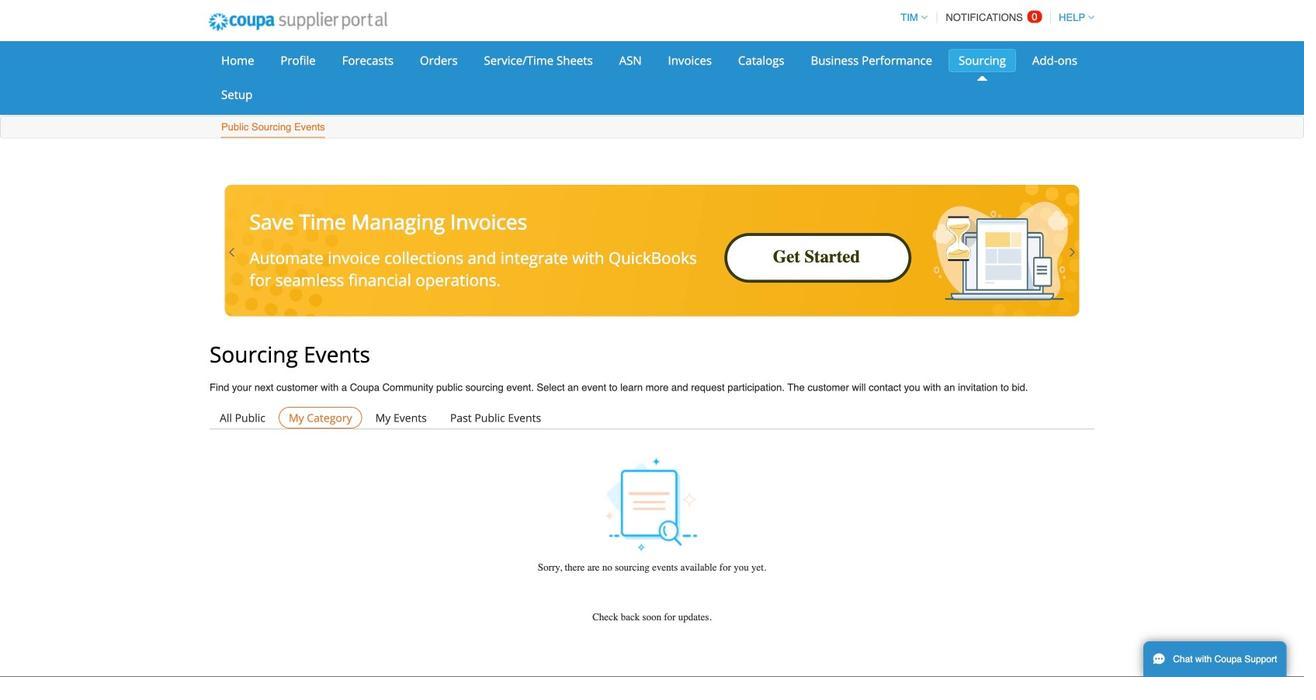 Task type: locate. For each thing, give the bounding box(es) containing it.
navigation
[[894, 2, 1095, 33]]

tab list
[[210, 407, 1095, 429]]

coupa supplier portal image
[[198, 2, 398, 41]]



Task type: describe. For each thing, give the bounding box(es) containing it.
previous image
[[226, 246, 238, 259]]



Task type: vqa. For each thing, say whether or not it's contained in the screenshot.
4th the Email
no



